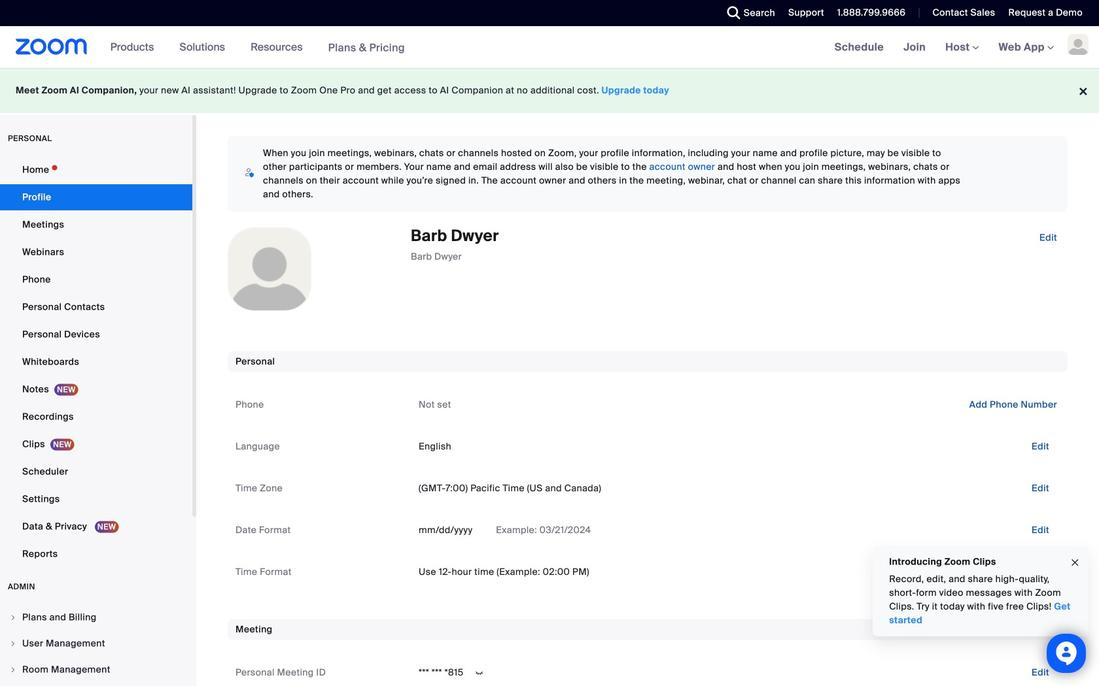 Task type: locate. For each thing, give the bounding box(es) containing it.
1 menu item from the top
[[0, 606, 192, 631]]

personal menu menu
[[0, 157, 192, 569]]

banner
[[0, 26, 1099, 69]]

0 vertical spatial right image
[[9, 614, 17, 622]]

zoom logo image
[[16, 39, 87, 55]]

2 vertical spatial menu item
[[0, 658, 192, 683]]

2 right image from the top
[[9, 667, 17, 675]]

user photo image
[[228, 228, 311, 311]]

right image
[[9, 614, 17, 622], [9, 667, 17, 675]]

3 menu item from the top
[[0, 658, 192, 683]]

1 vertical spatial right image
[[9, 667, 17, 675]]

right image up right icon
[[9, 614, 17, 622]]

1 vertical spatial menu item
[[0, 632, 192, 657]]

show personal meeting id image
[[469, 668, 490, 680]]

footer
[[0, 68, 1099, 113]]

profile picture image
[[1068, 34, 1089, 55]]

right image down right icon
[[9, 667, 17, 675]]

0 vertical spatial menu item
[[0, 606, 192, 631]]

2 menu item from the top
[[0, 632, 192, 657]]

menu item
[[0, 606, 192, 631], [0, 632, 192, 657], [0, 658, 192, 683]]

close image
[[1070, 556, 1080, 571]]



Task type: vqa. For each thing, say whether or not it's contained in the screenshot.
2nd right image from the bottom
yes



Task type: describe. For each thing, give the bounding box(es) containing it.
meetings navigation
[[825, 26, 1099, 69]]

edit user photo image
[[259, 264, 280, 275]]

product information navigation
[[100, 26, 415, 69]]

admin menu menu
[[0, 606, 192, 687]]

right image
[[9, 640, 17, 648]]

1 right image from the top
[[9, 614, 17, 622]]



